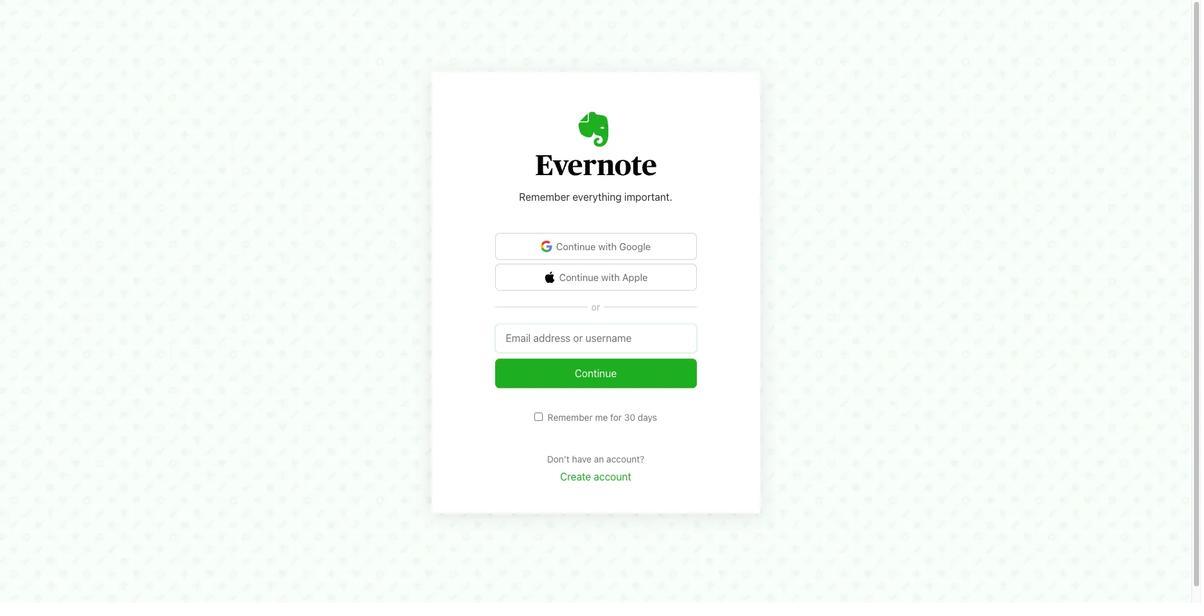 Task type: locate. For each thing, give the bounding box(es) containing it.
apple
[[622, 272, 648, 283]]

continue for continue with google
[[556, 241, 596, 252]]

don't have an account? create account
[[547, 454, 644, 483]]

remember everything important.
[[519, 192, 672, 203]]

remember left the 'everything'
[[519, 192, 570, 203]]

continue with apple
[[559, 272, 648, 283]]

continue with apple link
[[495, 264, 697, 291]]

1 vertical spatial continue
[[559, 272, 599, 283]]

remember
[[519, 192, 570, 203], [548, 412, 593, 423]]

1 vertical spatial with
[[601, 272, 620, 283]]

for
[[610, 412, 622, 423]]

None submit
[[495, 359, 697, 389]]

0 vertical spatial remember
[[519, 192, 570, 203]]

with left google
[[598, 241, 617, 252]]

remember left me
[[548, 412, 593, 423]]

0 vertical spatial with
[[598, 241, 617, 252]]

with left apple
[[601, 272, 620, 283]]

continue up or
[[559, 272, 599, 283]]

with
[[598, 241, 617, 252], [601, 272, 620, 283]]

continue up 'continue with apple' link
[[556, 241, 596, 252]]

1 vertical spatial remember
[[548, 412, 593, 423]]

have
[[572, 454, 592, 465]]

continue
[[556, 241, 596, 252], [559, 272, 599, 283]]

0 vertical spatial continue
[[556, 241, 596, 252]]

continue with google
[[556, 241, 651, 252]]



Task type: vqa. For each thing, say whether or not it's contained in the screenshot.
An
yes



Task type: describe. For each thing, give the bounding box(es) containing it.
remember for remember me for 30 days
[[548, 412, 593, 423]]

remember me for 30 days
[[548, 412, 657, 423]]

an
[[594, 454, 604, 465]]

remember for remember everything important.
[[519, 192, 570, 203]]

account?
[[606, 454, 644, 465]]

create
[[560, 471, 591, 483]]

google
[[619, 241, 651, 252]]

create account link
[[560, 471, 631, 483]]

account
[[594, 471, 631, 483]]

Remember me for 30 days checkbox
[[534, 413, 543, 421]]

continue for continue with apple
[[559, 272, 599, 283]]

Email address or username text field
[[495, 324, 697, 353]]

evernote image
[[535, 112, 656, 176]]

me
[[595, 412, 608, 423]]

important.
[[624, 192, 672, 203]]

days
[[638, 412, 657, 423]]

with for google
[[598, 241, 617, 252]]

or
[[591, 302, 600, 313]]

with for apple
[[601, 272, 620, 283]]

everything
[[572, 192, 622, 203]]

don't
[[547, 454, 570, 465]]

30
[[624, 412, 635, 423]]



